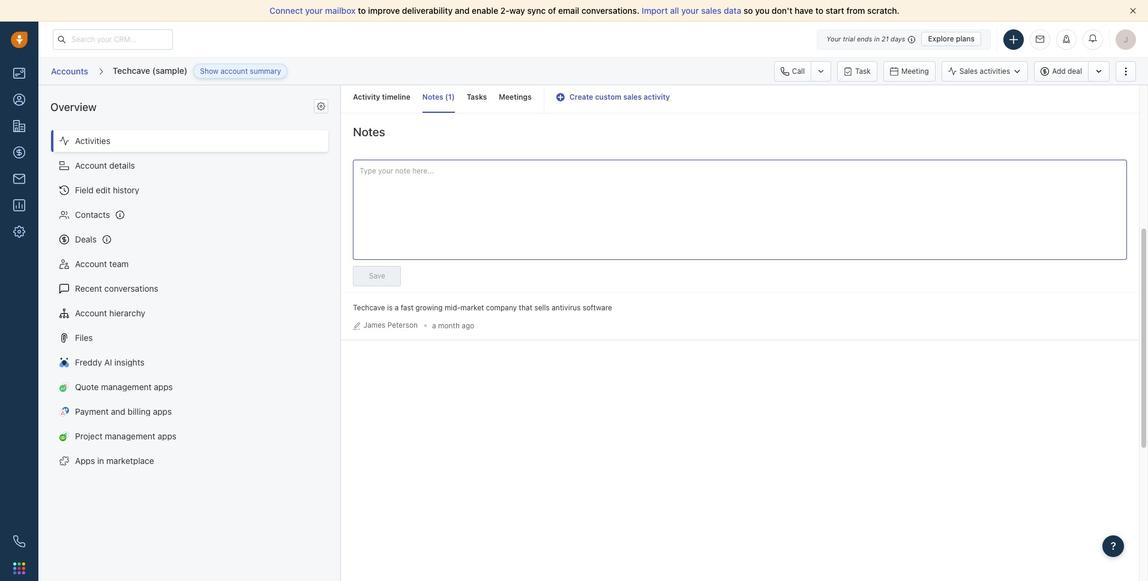 Task type: locate. For each thing, give the bounding box(es) containing it.
insights
[[114, 357, 145, 367]]

a month ago
[[432, 321, 475, 330]]

freddy ai insights
[[75, 357, 145, 367]]

notes
[[423, 93, 444, 102], [353, 125, 385, 138]]

import all your sales data link
[[642, 5, 744, 16]]

1
[[448, 93, 452, 102]]

a
[[395, 303, 399, 312], [432, 321, 436, 330]]

techcave
[[113, 65, 150, 76], [353, 303, 385, 312]]

1 vertical spatial apps
[[153, 406, 172, 416]]

show account summary
[[200, 67, 281, 76]]

management
[[101, 382, 152, 392], [105, 431, 155, 441]]

0 vertical spatial management
[[101, 382, 152, 392]]

management up the payment and billing apps on the left bottom of page
[[101, 382, 152, 392]]

overview
[[50, 101, 97, 114]]

0 vertical spatial sales
[[702, 5, 722, 16]]

techcave up james
[[353, 303, 385, 312]]

mailbox
[[325, 5, 356, 16]]

call
[[793, 66, 805, 75]]

trial
[[843, 35, 856, 43]]

have
[[795, 5, 814, 16]]

to left start
[[816, 5, 824, 16]]

apps
[[154, 382, 173, 392], [153, 406, 172, 416], [158, 431, 177, 441]]

your
[[305, 5, 323, 16], [682, 5, 699, 16]]

0 vertical spatial a
[[395, 303, 399, 312]]

your right all
[[682, 5, 699, 16]]

contacts
[[75, 209, 110, 219]]

sales left data on the right
[[702, 5, 722, 16]]

2-
[[501, 5, 510, 16]]

connect your mailbox link
[[270, 5, 358, 16]]

in
[[875, 35, 880, 43], [97, 455, 104, 466]]

1 vertical spatial a
[[432, 321, 436, 330]]

your left mailbox
[[305, 5, 323, 16]]

3 account from the top
[[75, 308, 107, 318]]

scratch.
[[868, 5, 900, 16]]

0 horizontal spatial to
[[358, 5, 366, 16]]

activity
[[644, 93, 670, 102]]

1 vertical spatial sales
[[624, 93, 642, 102]]

2 vertical spatial account
[[75, 308, 107, 318]]

management for project
[[105, 431, 155, 441]]

create custom sales activity link
[[557, 93, 670, 102]]

project management apps
[[75, 431, 177, 441]]

account
[[75, 160, 107, 170], [75, 258, 107, 269], [75, 308, 107, 318]]

freddy
[[75, 357, 102, 367]]

growing
[[416, 303, 443, 312]]

2 vertical spatial apps
[[158, 431, 177, 441]]

0 horizontal spatial your
[[305, 5, 323, 16]]

Search your CRM... text field
[[53, 29, 173, 50]]

1 horizontal spatial notes
[[423, 93, 444, 102]]

accounts link
[[50, 62, 89, 81]]

0 vertical spatial account
[[75, 160, 107, 170]]

1 vertical spatial in
[[97, 455, 104, 466]]

2 your from the left
[[682, 5, 699, 16]]

techcave down search your crm... 'text field'
[[113, 65, 150, 76]]

in left 21
[[875, 35, 880, 43]]

account up 'recent'
[[75, 258, 107, 269]]

that
[[519, 303, 533, 312]]

notes left (
[[423, 93, 444, 102]]

and left billing
[[111, 406, 125, 416]]

and left enable
[[455, 5, 470, 16]]

start
[[826, 5, 845, 16]]

sales left activity at the right top
[[624, 93, 642, 102]]

1 account from the top
[[75, 160, 107, 170]]

1 vertical spatial notes
[[353, 125, 385, 138]]

tasks
[[467, 93, 487, 102]]

connect
[[270, 5, 303, 16]]

account down activities
[[75, 160, 107, 170]]

a right the is
[[395, 303, 399, 312]]

james
[[364, 321, 386, 330]]

your trial ends in 21 days
[[827, 35, 906, 43]]

company
[[486, 303, 517, 312]]

a left month
[[432, 321, 436, 330]]

1 your from the left
[[305, 5, 323, 16]]

account details
[[75, 160, 135, 170]]

activities
[[75, 135, 110, 146]]

account team
[[75, 258, 129, 269]]

account for account team
[[75, 258, 107, 269]]

sync
[[528, 5, 546, 16]]

improve
[[368, 5, 400, 16]]

james peterson
[[364, 321, 418, 330]]

task button
[[838, 61, 878, 81]]

ago
[[462, 321, 475, 330]]

0 horizontal spatial in
[[97, 455, 104, 466]]

apps up the payment and billing apps on the left bottom of page
[[154, 382, 173, 392]]

account for account hierarchy
[[75, 308, 107, 318]]

21
[[882, 35, 889, 43]]

edit
[[96, 185, 111, 195]]

sales
[[702, 5, 722, 16], [624, 93, 642, 102]]

1 horizontal spatial to
[[816, 5, 824, 16]]

management for quote
[[101, 382, 152, 392]]

1 horizontal spatial your
[[682, 5, 699, 16]]

activity
[[353, 93, 380, 102]]

call link
[[775, 61, 811, 81]]

create custom sales activity
[[570, 93, 670, 102]]

call button
[[775, 61, 811, 81]]

0 horizontal spatial a
[[395, 303, 399, 312]]

0 horizontal spatial notes
[[353, 125, 385, 138]]

hierarchy
[[109, 308, 145, 318]]

notes down activity on the left of page
[[353, 125, 385, 138]]

account down 'recent'
[[75, 308, 107, 318]]

data
[[724, 5, 742, 16]]

0 vertical spatial techcave
[[113, 65, 150, 76]]

quote management apps
[[75, 382, 173, 392]]

activity timeline
[[353, 93, 411, 102]]

meeting button
[[884, 61, 936, 81]]

explore
[[929, 34, 955, 43]]

apps right billing
[[153, 406, 172, 416]]

software
[[583, 303, 613, 312]]

0 vertical spatial in
[[875, 35, 880, 43]]

sales activities button
[[942, 61, 1035, 81], [942, 61, 1029, 81]]

deal
[[1068, 67, 1083, 76]]

techcave for techcave is a fast growing mid-market company that sells antivirus software
[[353, 303, 385, 312]]

mid-
[[445, 303, 461, 312]]

0 vertical spatial notes
[[423, 93, 444, 102]]

conversations
[[104, 283, 158, 293]]

0 vertical spatial apps
[[154, 382, 173, 392]]

0 horizontal spatial and
[[111, 406, 125, 416]]

to right mailbox
[[358, 5, 366, 16]]

1 vertical spatial and
[[111, 406, 125, 416]]

fast
[[401, 303, 414, 312]]

in right apps
[[97, 455, 104, 466]]

0 horizontal spatial techcave
[[113, 65, 150, 76]]

and
[[455, 5, 470, 16], [111, 406, 125, 416]]

activities
[[980, 67, 1011, 76]]

management up marketplace
[[105, 431, 155, 441]]

1 vertical spatial techcave
[[353, 303, 385, 312]]

deals
[[75, 234, 97, 244]]

apps
[[75, 455, 95, 466]]

1 vertical spatial account
[[75, 258, 107, 269]]

apps down the payment and billing apps on the left bottom of page
[[158, 431, 177, 441]]

close image
[[1131, 8, 1137, 14]]

1 horizontal spatial sales
[[702, 5, 722, 16]]

0 vertical spatial and
[[455, 5, 470, 16]]

1 horizontal spatial in
[[875, 35, 880, 43]]

accounts
[[51, 66, 88, 76]]

2 account from the top
[[75, 258, 107, 269]]

1 horizontal spatial techcave
[[353, 303, 385, 312]]

apps for project management apps
[[158, 431, 177, 441]]

phone image
[[13, 536, 25, 548]]

1 vertical spatial management
[[105, 431, 155, 441]]



Task type: vqa. For each thing, say whether or not it's contained in the screenshot.
History
yes



Task type: describe. For each thing, give the bounding box(es) containing it.
notes for notes
[[353, 125, 385, 138]]

payment and billing apps
[[75, 406, 172, 416]]

deliverability
[[402, 5, 453, 16]]

don't
[[772, 5, 793, 16]]

task
[[856, 66, 871, 75]]

market
[[461, 303, 484, 312]]

explore plans
[[929, 34, 975, 43]]

is
[[387, 303, 393, 312]]

show
[[200, 67, 219, 76]]

ends
[[857, 35, 873, 43]]

connect your mailbox to improve deliverability and enable 2-way sync of email conversations. import all your sales data so you don't have to start from scratch.
[[270, 5, 900, 16]]

billing
[[128, 406, 151, 416]]

notes ( 1 )
[[423, 93, 455, 102]]

explore plans link
[[922, 32, 982, 46]]

recent conversations
[[75, 283, 158, 293]]

history
[[113, 185, 139, 195]]

peterson
[[388, 321, 418, 330]]

account
[[221, 67, 248, 76]]

(
[[445, 93, 448, 102]]

enable
[[472, 5, 499, 16]]

mng settings image
[[317, 102, 326, 110]]

way
[[510, 5, 525, 16]]

apps for quote management apps
[[154, 382, 173, 392]]

plans
[[957, 34, 975, 43]]

month
[[438, 321, 460, 330]]

so
[[744, 5, 753, 16]]

techcave (sample)
[[113, 65, 188, 76]]

freshworks switcher image
[[13, 563, 25, 575]]

2 to from the left
[[816, 5, 824, 16]]

of
[[548, 5, 556, 16]]

days
[[891, 35, 906, 43]]

marketplace
[[106, 455, 154, 466]]

techcave is a fast growing mid-market company that sells antivirus software
[[353, 303, 613, 312]]

)
[[452, 93, 455, 102]]

notes for notes ( 1 )
[[423, 93, 444, 102]]

apps in marketplace
[[75, 455, 154, 466]]

account for account details
[[75, 160, 107, 170]]

sales
[[960, 67, 978, 76]]

add deal
[[1053, 67, 1083, 76]]

details
[[109, 160, 135, 170]]

phone element
[[7, 530, 31, 554]]

1 horizontal spatial and
[[455, 5, 470, 16]]

project
[[75, 431, 103, 441]]

recent
[[75, 283, 102, 293]]

(sample)
[[152, 65, 188, 76]]

antivirus
[[552, 303, 581, 312]]

1 to from the left
[[358, 5, 366, 16]]

field edit history
[[75, 185, 139, 195]]

payment
[[75, 406, 109, 416]]

create
[[570, 93, 594, 102]]

custom
[[596, 93, 622, 102]]

team
[[109, 258, 129, 269]]

0 horizontal spatial sales
[[624, 93, 642, 102]]

sales activities
[[960, 67, 1011, 76]]

you
[[756, 5, 770, 16]]

sells
[[535, 303, 550, 312]]

account hierarchy
[[75, 308, 145, 318]]

add deal button
[[1035, 61, 1089, 81]]

techcave for techcave (sample)
[[113, 65, 150, 76]]

your
[[827, 35, 842, 43]]

field
[[75, 185, 94, 195]]

summary
[[250, 67, 281, 76]]

timeline
[[382, 93, 411, 102]]

1 horizontal spatial a
[[432, 321, 436, 330]]

from
[[847, 5, 866, 16]]

conversations.
[[582, 5, 640, 16]]

add
[[1053, 67, 1066, 76]]

quote
[[75, 382, 99, 392]]



